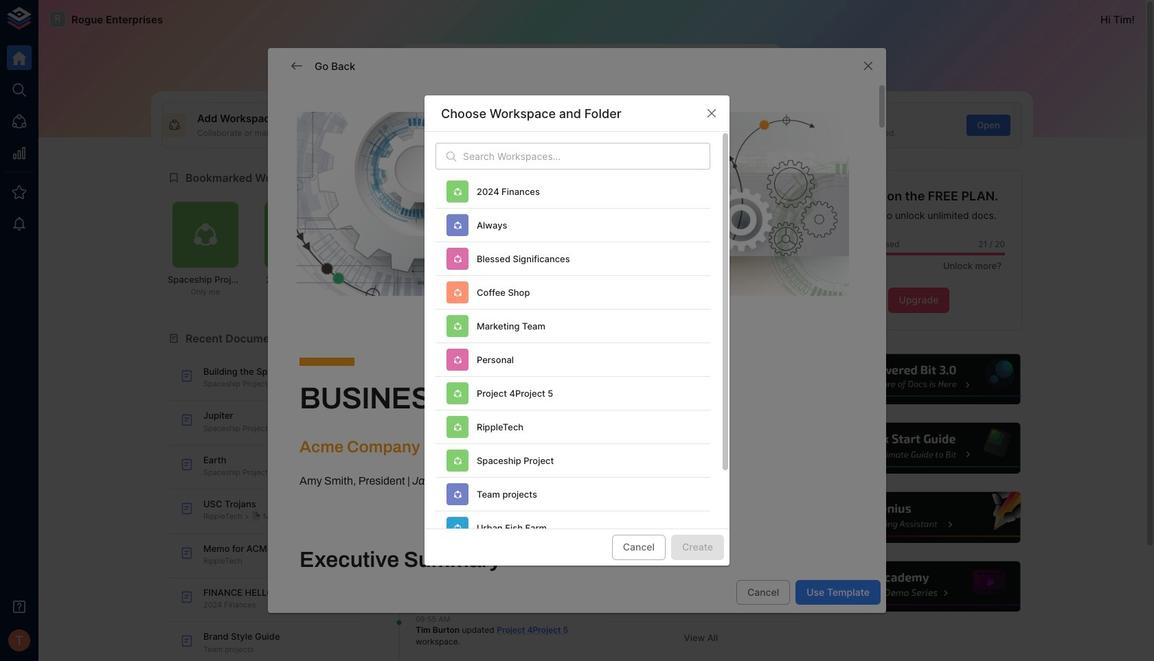 Task type: describe. For each thing, give the bounding box(es) containing it.
1 help image from the top
[[816, 352, 1023, 407]]

Search Workspaces... text field
[[463, 143, 711, 170]]



Task type: vqa. For each thing, say whether or not it's contained in the screenshot.
first 'Help' image from the bottom of the page
yes



Task type: locate. For each thing, give the bounding box(es) containing it.
2 help image from the top
[[816, 422, 1023, 476]]

4 help image from the top
[[816, 560, 1023, 615]]

help image
[[816, 352, 1023, 407], [816, 422, 1023, 476], [816, 491, 1023, 546], [816, 560, 1023, 615]]

3 help image from the top
[[816, 491, 1023, 546]]

dialog
[[268, 48, 887, 662], [425, 96, 730, 585]]



